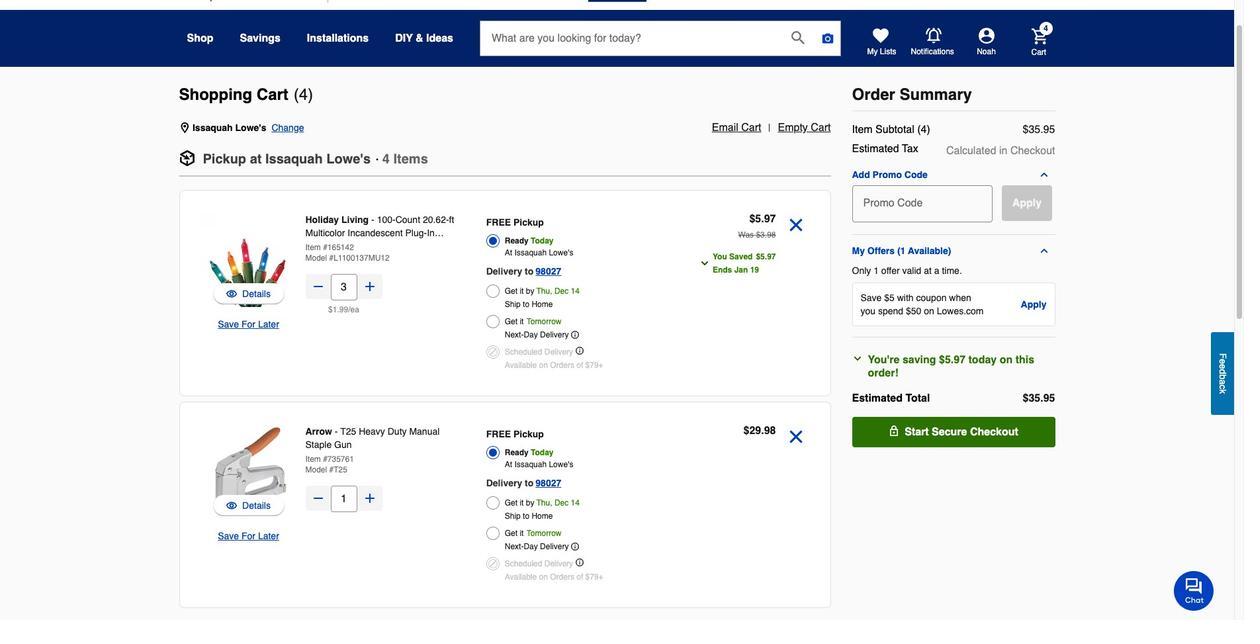 Task type: describe. For each thing, give the bounding box(es) containing it.
available on orders of $79+ for 100-count 20.62-ft multicolor incandescent plug-in christmas string lights
[[505, 361, 603, 370]]

lowe's home improvement notification center image
[[926, 28, 942, 44]]

day for t25 heavy duty manual staple gun
[[524, 542, 538, 551]]

save for later button for t25 heavy duty manual staple gun
[[218, 530, 279, 543]]

1 for $
[[333, 305, 337, 314]]

living
[[342, 214, 369, 225]]

holiday living -
[[306, 214, 377, 225]]

0 vertical spatial pickup
[[203, 152, 246, 167]]

scheduled for t25 heavy duty manual staple gun
[[505, 559, 542, 569]]

today for 100-count 20.62-ft multicolor incandescent plug-in christmas string lights
[[531, 236, 554, 246]]

5 inside $ 5 . 97 was $ 3 . 98
[[756, 213, 761, 225]]

later for 100-count 20.62-ft multicolor incandescent plug-in christmas string lights
[[258, 319, 279, 330]]

my lists
[[868, 47, 897, 56]]

order summary
[[852, 85, 972, 104]]

cart for shopping cart ( 4 )
[[257, 85, 289, 104]]

model for t25 heavy duty manual staple gun
[[306, 465, 327, 475]]

100-
[[377, 214, 396, 225]]

99
[[339, 305, 348, 314]]

camera image
[[822, 32, 835, 45]]

incandescent
[[348, 228, 403, 238]]

bullet image
[[376, 158, 379, 161]]

ideas
[[426, 32, 453, 44]]

lowe's home improvement cart image
[[1032, 28, 1048, 44]]

code
[[905, 169, 928, 180]]

98027 for t25 heavy duty manual staple gun
[[536, 478, 562, 489]]

ship to home for 100-count 20.62-ft multicolor incandescent plug-in christmas string lights
[[505, 300, 553, 309]]

. inside you saved $ 5 . 97 ends jan 19
[[765, 252, 767, 261]]

arrow
[[306, 426, 332, 437]]

1 vertical spatial info image
[[572, 543, 580, 551]]

$ down this
[[1023, 393, 1029, 404]]

$ right was
[[756, 230, 761, 240]]

Search Query text field
[[481, 21, 781, 56]]

calculated
[[947, 145, 997, 157]]

tomorrow for 100-count 20.62-ft multicolor incandescent plug-in christmas string lights
[[527, 317, 562, 326]]

97 inside you saved $ 5 . 97 ends jan 19
[[767, 252, 776, 261]]

lowe's home improvement logo image
[[588, 0, 646, 18]]

subtotal
[[876, 124, 915, 136]]

plus image
[[363, 492, 376, 505]]

estimated for estimated tax
[[852, 143, 899, 155]]

19
[[750, 265, 759, 275]]

95 for estimated total
[[1044, 393, 1056, 404]]

3 it from the top
[[520, 498, 524, 508]]

$ 29 . 98
[[744, 425, 776, 437]]

multicolor
[[306, 228, 345, 238]]

time.
[[942, 265, 962, 276]]

100-count 20.62-ft multicolor incandescent plug-in christmas string lights
[[306, 214, 454, 252]]

tax
[[902, 143, 919, 155]]

coupon
[[917, 293, 947, 303]]

lights
[[377, 241, 401, 252]]

count
[[396, 214, 420, 225]]

pickup at issaquah lowe's
[[203, 152, 371, 167]]

day for 100-count 20.62-ft multicolor incandescent plug-in christmas string lights
[[524, 330, 538, 340]]

$ left 99
[[328, 305, 333, 314]]

string
[[350, 241, 374, 252]]

estimated total
[[852, 393, 930, 404]]

2 e from the top
[[1218, 364, 1229, 369]]

delivery to 98027 for 100-count 20.62-ft multicolor incandescent plug-in christmas string lights
[[486, 266, 562, 277]]

save inside save $5 with coupon when you spend $50 on lowes.com
[[861, 293, 882, 303]]

k
[[1218, 389, 1229, 394]]

my for my lists
[[868, 47, 878, 56]]

order!
[[868, 367, 899, 379]]

at for 100-count 20.62-ft multicolor incandescent plug-in christmas string lights
[[505, 248, 512, 258]]

on inside save $5 with coupon when you spend $50 on lowes.com
[[924, 306, 935, 316]]

#165142
[[323, 243, 354, 252]]

item #735761 model #t25
[[306, 455, 354, 475]]

diy & ideas
[[395, 32, 453, 44]]

$50
[[906, 306, 922, 316]]

spend
[[878, 306, 904, 316]]

4 get from the top
[[505, 529, 518, 538]]

save for 100-count 20.62-ft multicolor incandescent plug-in christmas string lights
[[218, 319, 239, 330]]

lowe's home improvement lists image
[[873, 28, 889, 44]]

f e e d b a c k
[[1218, 353, 1229, 394]]

item subtotal (4)
[[852, 124, 931, 136]]

christmas
[[306, 241, 347, 252]]

$ up was
[[750, 213, 756, 225]]

ship for 100-count 20.62-ft multicolor incandescent plug-in christmas string lights
[[505, 300, 521, 309]]

notifications
[[911, 47, 955, 56]]

(1
[[898, 246, 906, 256]]

#735761
[[323, 455, 354, 464]]

available for t25 heavy duty manual staple gun
[[505, 573, 537, 582]]

duty
[[388, 426, 407, 437]]

save for later for t25 heavy duty manual staple gun
[[218, 531, 279, 542]]

diy
[[395, 32, 413, 44]]

plug-
[[405, 228, 427, 238]]

orders for t25 heavy duty manual staple gun
[[550, 573, 575, 582]]

start secure checkout
[[905, 426, 1019, 438]]

remove item image
[[784, 425, 808, 449]]

4 for 4
[[1044, 24, 1049, 33]]

save for later button for 100-count 20.62-ft multicolor incandescent plug-in christmas string lights
[[218, 318, 279, 331]]

5 inside you saved $ 5 . 97 ends jan 19
[[761, 252, 765, 261]]

#t25
[[329, 465, 347, 475]]

you're saving  $5.97  today on this order! link
[[852, 354, 1050, 380]]

dec for 100-count 20.62-ft multicolor incandescent plug-in christmas string lights
[[555, 287, 569, 296]]

later for t25 heavy duty manual staple gun
[[258, 531, 279, 542]]

35 for item subtotal (4)
[[1029, 124, 1041, 136]]

ft
[[449, 214, 454, 225]]

free pickup for ft
[[486, 217, 544, 228]]

add
[[852, 169, 870, 180]]

valid
[[903, 265, 922, 276]]

f e e d b a c k button
[[1211, 332, 1235, 415]]

14 for 100-count 20.62-ft multicolor incandescent plug-in christmas string lights
[[571, 287, 580, 296]]

t25 heavy duty manual staple gun image
[[201, 424, 296, 519]]

chevron up image
[[1039, 246, 1050, 256]]

4 items
[[383, 152, 428, 167]]

scheduled delivery for t25 heavy duty manual staple gun
[[505, 559, 573, 569]]

pickup for t25 heavy duty manual staple gun
[[514, 429, 544, 440]]

installations
[[307, 32, 369, 44]]

$5
[[885, 293, 895, 303]]

t25 heavy duty manual staple gun
[[306, 426, 440, 450]]

shop
[[187, 32, 213, 44]]

$ 1 . 99 /ea
[[328, 305, 359, 314]]

c
[[1218, 385, 1229, 389]]

savings button
[[240, 26, 281, 50]]

offer
[[882, 265, 900, 276]]

thu, for 100-count 20.62-ft multicolor incandescent plug-in christmas string lights
[[537, 287, 552, 296]]

checkout for start secure checkout
[[970, 426, 1019, 438]]

cart for empty cart
[[811, 122, 831, 134]]

1 vertical spatial 4
[[299, 85, 308, 104]]

get it by thu, dec 14 for 100-count 20.62-ft multicolor incandescent plug-in christmas string lights
[[505, 287, 580, 296]]

secure
[[932, 426, 968, 438]]

you saved $ 5 . 97 ends jan 19
[[713, 252, 776, 275]]

manual
[[409, 426, 440, 437]]

14 for t25 heavy duty manual staple gun
[[571, 498, 580, 508]]

add promo code link
[[852, 169, 1056, 180]]

saved
[[730, 252, 753, 261]]

email cart
[[712, 122, 762, 134]]

save for t25 heavy duty manual staple gun
[[218, 531, 239, 542]]

cart down "lowe's home improvement cart" icon
[[1032, 47, 1047, 57]]

savings
[[240, 32, 281, 44]]

pickup image
[[179, 150, 195, 166]]

dec for t25 heavy duty manual staple gun
[[555, 498, 569, 508]]

chevron up image
[[1039, 169, 1050, 180]]

today
[[969, 354, 997, 366]]

2 it from the top
[[520, 317, 524, 326]]

ready for 100-count 20.62-ft multicolor incandescent plug-in christmas string lights
[[505, 236, 529, 246]]

apply button
[[1001, 291, 1047, 318]]

add promo code
[[852, 169, 928, 180]]

$ 5 . 97 was $ 3 . 98
[[738, 213, 776, 240]]

empty
[[778, 122, 808, 134]]

on inside you're saving  $5.97  today on this order!
[[1000, 354, 1013, 366]]

t25
[[340, 426, 356, 437]]

1 vertical spatial at
[[924, 265, 932, 276]]

change link
[[272, 121, 304, 134]]

&
[[416, 32, 423, 44]]

noah
[[977, 47, 996, 56]]

jan
[[735, 265, 748, 275]]

available on orders of $79+ for t25 heavy duty manual staple gun
[[505, 573, 603, 582]]

noah button
[[955, 28, 1019, 57]]

$79+ for t25 heavy duty manual staple gun
[[586, 573, 603, 582]]

0 vertical spatial -
[[371, 214, 375, 225]]

b
[[1218, 374, 1229, 379]]

by for 100-count 20.62-ft multicolor incandescent plug-in christmas string lights
[[526, 287, 535, 296]]

minus image for t25 heavy duty manual staple gun
[[311, 492, 325, 505]]

staple
[[306, 440, 332, 450]]

100-count 20.62-ft multicolor incandescent plug-in christmas string lights image
[[201, 212, 296, 307]]

model for 100-count 20.62-ft multicolor incandescent plug-in christmas string lights
[[306, 254, 327, 263]]

shopping cart ( 4 )
[[179, 85, 313, 104]]

apply
[[1021, 299, 1047, 310]]

)
[[308, 85, 313, 104]]

available for 100-count 20.62-ft multicolor incandescent plug-in christmas string lights
[[505, 361, 537, 370]]

calculated in checkout
[[947, 145, 1056, 157]]



Task type: locate. For each thing, give the bounding box(es) containing it.
0 vertical spatial minus image
[[311, 280, 325, 293]]

item #165142 model #l1100137mu12
[[306, 243, 390, 263]]

by for t25 heavy duty manual staple gun
[[526, 498, 535, 508]]

None text field
[[858, 185, 986, 214]]

1 day from the top
[[524, 330, 538, 340]]

secure image
[[889, 426, 900, 436]]

1 vertical spatial save
[[218, 319, 239, 330]]

1 vertical spatial today
[[531, 448, 554, 457]]

2 available on orders of $79+ from the top
[[505, 573, 603, 582]]

1 model from the top
[[306, 254, 327, 263]]

next- for 100-count 20.62-ft multicolor incandescent plug-in christmas string lights
[[505, 330, 524, 340]]

with
[[898, 293, 914, 303]]

0 vertical spatial $79+
[[586, 361, 603, 370]]

heavy
[[359, 426, 385, 437]]

orders
[[550, 361, 575, 370], [550, 573, 575, 582]]

1 dec from the top
[[555, 287, 569, 296]]

0 vertical spatial next-day delivery
[[505, 330, 569, 340]]

model
[[306, 254, 327, 263], [306, 465, 327, 475]]

stepper number input field with increment and decrement buttons number field for incandescent
[[331, 274, 357, 301]]

chevron down image left 'you'
[[700, 258, 710, 269]]

save $5 with coupon when you spend $50 on lowes.com
[[861, 293, 984, 316]]

2 scheduled delivery from the top
[[505, 559, 573, 569]]

2 at issaquah lowe's from the top
[[505, 460, 574, 469]]

checkout
[[1011, 145, 1056, 157], [970, 426, 1019, 438]]

0 vertical spatial orders
[[550, 361, 575, 370]]

0 vertical spatial at
[[250, 152, 262, 167]]

1 vertical spatial next-day delivery
[[505, 542, 569, 551]]

items
[[394, 152, 428, 167]]

a left time.
[[935, 265, 940, 276]]

1 of from the top
[[577, 361, 583, 370]]

2 save for later from the top
[[218, 531, 279, 542]]

1 free pickup from the top
[[486, 217, 544, 228]]

1 available from the top
[[505, 361, 537, 370]]

stepper number input field with increment and decrement buttons number field up 99
[[331, 274, 357, 301]]

e up d
[[1218, 359, 1229, 364]]

0 vertical spatial save for later button
[[218, 318, 279, 331]]

plus image
[[363, 280, 376, 293]]

details for 100-count 20.62-ft multicolor incandescent plug-in christmas string lights
[[242, 289, 271, 299]]

1 save for later button from the top
[[218, 318, 279, 331]]

1 vertical spatial option group
[[486, 425, 670, 585]]

ends
[[713, 265, 732, 275]]

cart right email
[[742, 122, 762, 134]]

scheduled delivery for 100-count 20.62-ft multicolor incandescent plug-in christmas string lights
[[505, 348, 573, 357]]

98 right 3
[[767, 230, 776, 240]]

2 ship to home from the top
[[505, 512, 553, 521]]

2 98027 from the top
[[536, 478, 562, 489]]

a for b
[[1218, 379, 1229, 385]]

day
[[524, 330, 538, 340], [524, 542, 538, 551]]

$79+ for 100-count 20.62-ft multicolor incandescent plug-in christmas string lights
[[586, 361, 603, 370]]

1 it from the top
[[520, 287, 524, 296]]

2 vertical spatial pickup
[[514, 429, 544, 440]]

ready for t25 heavy duty manual staple gun
[[505, 448, 529, 457]]

it
[[520, 287, 524, 296], [520, 317, 524, 326], [520, 498, 524, 508], [520, 529, 524, 538]]

at
[[505, 248, 512, 258], [505, 460, 512, 469]]

97 inside $ 5 . 97 was $ 3 . 98
[[764, 213, 776, 225]]

to
[[525, 266, 534, 277], [523, 300, 530, 309], [525, 478, 534, 489], [523, 512, 530, 521]]

$ inside you saved $ 5 . 97 ends jan 19
[[756, 252, 761, 261]]

0 vertical spatial model
[[306, 254, 327, 263]]

today
[[531, 236, 554, 246], [531, 448, 554, 457]]

0 horizontal spatial chevron down image
[[700, 258, 710, 269]]

delivery to 98027 for t25 heavy duty manual staple gun
[[486, 478, 562, 489]]

0 horizontal spatial 1
[[333, 305, 337, 314]]

1 option group from the top
[[486, 213, 670, 373]]

35 down this
[[1029, 393, 1041, 404]]

location image
[[179, 122, 190, 133]]

35 up calculated in checkout
[[1029, 124, 1041, 136]]

for
[[242, 319, 256, 330], [242, 531, 256, 542]]

free for ft
[[486, 217, 511, 228]]

1 ready from the top
[[505, 236, 529, 246]]

0 vertical spatial get it by thu, dec 14
[[505, 287, 580, 296]]

1 98027 from the top
[[536, 266, 562, 277]]

at issaquah lowe's
[[505, 248, 574, 258], [505, 460, 574, 469]]

item down multicolor at the top left of page
[[306, 243, 321, 252]]

1 vertical spatial orders
[[550, 573, 575, 582]]

2 $ 35 . 95 from the top
[[1023, 393, 1056, 404]]

2 ready today from the top
[[505, 448, 554, 457]]

1 for only
[[874, 265, 879, 276]]

quickview image
[[226, 499, 237, 512]]

next-day delivery for 100-count 20.62-ft multicolor incandescent plug-in christmas string lights
[[505, 330, 569, 340]]

$79+
[[586, 361, 603, 370], [586, 573, 603, 582]]

option group for t25 heavy duty manual staple gun
[[486, 425, 670, 585]]

delivery to 98027
[[486, 266, 562, 277], [486, 478, 562, 489]]

(
[[294, 85, 299, 104]]

2 ready from the top
[[505, 448, 529, 457]]

remove item image
[[784, 213, 808, 237]]

2 minus image from the top
[[311, 492, 325, 505]]

model inside item #735761 model #t25
[[306, 465, 327, 475]]

ship to home for t25 heavy duty manual staple gun
[[505, 512, 553, 521]]

delivery
[[486, 266, 522, 277], [540, 330, 569, 340], [545, 348, 573, 357], [486, 478, 522, 489], [540, 542, 569, 551], [545, 559, 573, 569]]

1 vertical spatial of
[[577, 573, 583, 582]]

1 vertical spatial 98
[[764, 425, 776, 437]]

1 vertical spatial ready
[[505, 448, 529, 457]]

get it tomorrow for 100-count 20.62-ft multicolor incandescent plug-in christmas string lights
[[505, 317, 562, 326]]

model inside item #165142 model #l1100137mu12
[[306, 254, 327, 263]]

1 vertical spatial 98027 button
[[536, 475, 562, 491]]

0 vertical spatial details
[[242, 289, 271, 299]]

checkout right secure
[[970, 426, 1019, 438]]

0 vertical spatial dec
[[555, 287, 569, 296]]

1 vertical spatial tomorrow
[[527, 529, 562, 538]]

estimated for estimated total
[[852, 393, 903, 404]]

for for t25 heavy duty manual staple gun
[[242, 531, 256, 542]]

1 vertical spatial home
[[532, 512, 553, 521]]

0 vertical spatial 98027 button
[[536, 263, 562, 279]]

info image for t25 heavy duty manual staple gun
[[576, 559, 584, 567]]

1 vertical spatial stepper number input field with increment and decrement buttons number field
[[331, 486, 357, 512]]

total
[[906, 393, 930, 404]]

2 today from the top
[[531, 448, 554, 457]]

1 14 from the top
[[571, 287, 580, 296]]

save for later down quickview image
[[218, 319, 279, 330]]

4 up change link
[[299, 85, 308, 104]]

free for manual
[[486, 429, 511, 440]]

save down quickview image
[[218, 319, 239, 330]]

2 35 from the top
[[1029, 393, 1041, 404]]

1 vertical spatial by
[[526, 498, 535, 508]]

0 vertical spatial 4
[[1044, 24, 1049, 33]]

save for later button down quickview image
[[218, 318, 279, 331]]

$ 35 . 95 up calculated in checkout
[[1023, 124, 1056, 136]]

orders for 100-count 20.62-ft multicolor incandescent plug-in christmas string lights
[[550, 361, 575, 370]]

$ 35 . 95 for estimated total
[[1023, 393, 1056, 404]]

0 vertical spatial save
[[861, 293, 882, 303]]

details button
[[213, 283, 284, 305], [226, 287, 271, 301], [213, 495, 284, 516], [226, 499, 271, 512]]

e
[[1218, 359, 1229, 364], [1218, 364, 1229, 369]]

1 vertical spatial scheduled
[[505, 559, 542, 569]]

of for 100-count 20.62-ft multicolor incandescent plug-in christmas string lights
[[577, 361, 583, 370]]

2 get it by thu, dec 14 from the top
[[505, 498, 580, 508]]

1 stepper number input field with increment and decrement buttons number field from the top
[[331, 274, 357, 301]]

2 next- from the top
[[505, 542, 524, 551]]

1 vertical spatial later
[[258, 531, 279, 542]]

1 vertical spatial ready today
[[505, 448, 554, 457]]

scheduled right block image
[[505, 348, 542, 357]]

model down christmas in the left top of the page
[[306, 254, 327, 263]]

98027 for 100-count 20.62-ft multicolor incandescent plug-in christmas string lights
[[536, 266, 562, 277]]

details right quickview icon
[[242, 500, 271, 511]]

stepper number input field with increment and decrement buttons number field left plus image
[[331, 486, 357, 512]]

$ 35 . 95 down this
[[1023, 393, 1056, 404]]

only
[[852, 265, 871, 276]]

minus image down item #735761 model #t25
[[311, 492, 325, 505]]

1 get it by thu, dec 14 from the top
[[505, 287, 580, 296]]

1 free from the top
[[486, 217, 511, 228]]

1 vertical spatial day
[[524, 542, 538, 551]]

4 it from the top
[[520, 529, 524, 538]]

95 for item subtotal (4)
[[1044, 124, 1056, 136]]

in
[[1000, 145, 1008, 157]]

1 left 99
[[333, 305, 337, 314]]

item for item #735761 model #t25
[[306, 455, 321, 464]]

1 ship from the top
[[505, 300, 521, 309]]

chat invite button image
[[1174, 571, 1215, 611]]

1 vertical spatial ship to home
[[505, 512, 553, 521]]

chevron down image left you're
[[852, 354, 863, 364]]

0 vertical spatial tomorrow
[[527, 317, 562, 326]]

98027 button for 100-count 20.62-ft multicolor incandescent plug-in christmas string lights
[[536, 263, 562, 279]]

1 vertical spatial checkout
[[970, 426, 1019, 438]]

arrow -
[[306, 426, 340, 437]]

my left 'lists'
[[868, 47, 878, 56]]

get it by thu, dec 14 for t25 heavy duty manual staple gun
[[505, 498, 580, 508]]

checkout inside button
[[970, 426, 1019, 438]]

model left #t25
[[306, 465, 327, 475]]

2 next-day delivery from the top
[[505, 542, 569, 551]]

block image
[[486, 346, 500, 359]]

1 vertical spatial ship
[[505, 512, 521, 521]]

1 vertical spatial item
[[306, 243, 321, 252]]

3
[[761, 230, 765, 240]]

search image
[[792, 31, 805, 44]]

1 98027 button from the top
[[536, 263, 562, 279]]

today for t25 heavy duty manual staple gun
[[531, 448, 554, 457]]

1 vertical spatial at issaquah lowe's
[[505, 460, 574, 469]]

save up you
[[861, 293, 882, 303]]

1 vertical spatial available on orders of $79+
[[505, 573, 603, 582]]

save for later down quickview icon
[[218, 531, 279, 542]]

2 delivery to 98027 from the top
[[486, 478, 562, 489]]

my up only
[[852, 246, 865, 256]]

0 vertical spatial thu,
[[537, 287, 552, 296]]

5
[[756, 213, 761, 225], [761, 252, 765, 261]]

item
[[852, 124, 873, 136], [306, 243, 321, 252], [306, 455, 321, 464]]

0 vertical spatial 98
[[767, 230, 776, 240]]

cart right "empty"
[[811, 122, 831, 134]]

at issaquah lowe's for 100-count 20.62-ft multicolor incandescent plug-in christmas string lights
[[505, 248, 574, 258]]

98027 button
[[536, 263, 562, 279], [536, 475, 562, 491]]

scheduled right block icon
[[505, 559, 542, 569]]

item inside item #165142 model #l1100137mu12
[[306, 243, 321, 252]]

chevron down image
[[700, 258, 710, 269], [852, 354, 863, 364]]

my offers (1 available) link
[[852, 246, 1056, 256]]

scheduled for 100-count 20.62-ft multicolor incandescent plug-in christmas string lights
[[505, 348, 542, 357]]

0 vertical spatial save for later
[[218, 319, 279, 330]]

scheduled delivery right block icon
[[505, 559, 573, 569]]

1 estimated from the top
[[852, 143, 899, 155]]

1 scheduled delivery from the top
[[505, 348, 573, 357]]

(4)
[[918, 124, 931, 136]]

for down t25 heavy duty manual staple gun image
[[242, 531, 256, 542]]

home for 100-count 20.62-ft multicolor incandescent plug-in christmas string lights
[[532, 300, 553, 309]]

98027
[[536, 266, 562, 277], [536, 478, 562, 489]]

free pickup
[[486, 217, 544, 228], [486, 429, 544, 440]]

available)
[[908, 246, 952, 256]]

1 available on orders of $79+ from the top
[[505, 361, 603, 370]]

1 $ 35 . 95 from the top
[[1023, 124, 1056, 136]]

1 next-day delivery from the top
[[505, 330, 569, 340]]

my
[[868, 47, 878, 56], [852, 246, 865, 256]]

1 vertical spatial $ 35 . 95
[[1023, 393, 1056, 404]]

ready today for 100-count 20.62-ft multicolor incandescent plug-in christmas string lights
[[505, 236, 554, 246]]

item inside item #735761 model #t25
[[306, 455, 321, 464]]

0 vertical spatial available on orders of $79+
[[505, 361, 603, 370]]

0 vertical spatial a
[[935, 265, 940, 276]]

$ 35 . 95 for item subtotal (4)
[[1023, 124, 1056, 136]]

1 at issaquah lowe's from the top
[[505, 248, 574, 258]]

1 minus image from the top
[[311, 280, 325, 293]]

item for item #165142 model #l1100137mu12
[[306, 243, 321, 252]]

2 vertical spatial save
[[218, 531, 239, 542]]

option group
[[486, 213, 670, 373], [486, 425, 670, 585]]

info image
[[572, 331, 580, 339]]

2 thu, from the top
[[537, 498, 552, 508]]

1 vertical spatial free
[[486, 429, 511, 440]]

1 e from the top
[[1218, 359, 1229, 364]]

4 right bullet icon
[[383, 152, 390, 167]]

Stepper number input field with increment and decrement buttons number field
[[331, 274, 357, 301], [331, 486, 357, 512]]

estimated down item subtotal (4)
[[852, 143, 899, 155]]

1 save for later from the top
[[218, 319, 279, 330]]

0 vertical spatial free pickup
[[486, 217, 544, 228]]

1 vertical spatial save for later
[[218, 531, 279, 542]]

2 of from the top
[[577, 573, 583, 582]]

at
[[250, 152, 262, 167], [924, 265, 932, 276]]

98
[[767, 230, 776, 240], [764, 425, 776, 437]]

tomorrow for t25 heavy duty manual staple gun
[[527, 529, 562, 538]]

- left the t25 at the left
[[335, 426, 338, 437]]

-
[[371, 214, 375, 225], [335, 426, 338, 437]]

2 scheduled from the top
[[505, 559, 542, 569]]

1 by from the top
[[526, 287, 535, 296]]

29
[[750, 425, 761, 437]]

estimated down "order!"
[[852, 393, 903, 404]]

0 vertical spatial item
[[852, 124, 873, 136]]

info image for 100-count 20.62-ft multicolor incandescent plug-in christmas string lights
[[576, 347, 584, 355]]

cart for email cart
[[742, 122, 762, 134]]

97 right saved on the right top of page
[[767, 252, 776, 261]]

a up k at right bottom
[[1218, 379, 1229, 385]]

you
[[861, 306, 876, 316]]

my offers (1 available)
[[852, 246, 952, 256]]

1 vertical spatial pickup
[[514, 217, 544, 228]]

2 model from the top
[[306, 465, 327, 475]]

0 vertical spatial stepper number input field with increment and decrement buttons number field
[[331, 274, 357, 301]]

2 vertical spatial 4
[[383, 152, 390, 167]]

1 left offer
[[874, 265, 879, 276]]

0 vertical spatial 14
[[571, 287, 580, 296]]

1 delivery to 98027 from the top
[[486, 266, 562, 277]]

4 right noah 'button'
[[1044, 24, 1049, 33]]

free pickup for manual
[[486, 429, 544, 440]]

saving
[[903, 354, 936, 366]]

free
[[486, 217, 511, 228], [486, 429, 511, 440]]

2 14 from the top
[[571, 498, 580, 508]]

0 vertical spatial 95
[[1044, 124, 1056, 136]]

0 vertical spatial today
[[531, 236, 554, 246]]

0 vertical spatial checkout
[[1011, 145, 1056, 157]]

14
[[571, 287, 580, 296], [571, 498, 580, 508]]

chevron down image inside 'you're saving  $5.97  today on this order!' "link"
[[852, 354, 863, 364]]

when
[[950, 293, 972, 303]]

5 up 3
[[756, 213, 761, 225]]

for for 100-count 20.62-ft multicolor incandescent plug-in christmas string lights
[[242, 319, 256, 330]]

1 for from the top
[[242, 319, 256, 330]]

98027 button for t25 heavy duty manual staple gun
[[536, 475, 562, 491]]

item up 'estimated tax' on the right top of the page
[[852, 124, 873, 136]]

1 horizontal spatial chevron down image
[[852, 354, 863, 364]]

minus image
[[311, 280, 325, 293], [311, 492, 325, 505]]

in
[[427, 228, 435, 238]]

1 vertical spatial 35
[[1029, 393, 1041, 404]]

a for at
[[935, 265, 940, 276]]

1 get from the top
[[505, 287, 518, 296]]

.
[[1041, 124, 1044, 136], [761, 213, 764, 225], [765, 230, 767, 240], [765, 252, 767, 261], [337, 305, 339, 314], [1041, 393, 1044, 404], [761, 425, 764, 437]]

checkout for calculated in checkout
[[1011, 145, 1056, 157]]

$ up the 19
[[756, 252, 761, 261]]

0 vertical spatial option group
[[486, 213, 670, 373]]

2 free from the top
[[486, 429, 511, 440]]

1 home from the top
[[532, 300, 553, 309]]

1 35 from the top
[[1029, 124, 1041, 136]]

estimated
[[852, 143, 899, 155], [852, 393, 903, 404]]

e up b
[[1218, 364, 1229, 369]]

checkout up chevron up icon
[[1011, 145, 1056, 157]]

2 estimated from the top
[[852, 393, 903, 404]]

get it tomorrow for t25 heavy duty manual staple gun
[[505, 529, 562, 538]]

cart left ( at the top left
[[257, 85, 289, 104]]

3 get from the top
[[505, 498, 518, 508]]

1 ship to home from the top
[[505, 300, 553, 309]]

at right valid
[[924, 265, 932, 276]]

ship
[[505, 300, 521, 309], [505, 512, 521, 521]]

cart inside email cart button
[[742, 122, 762, 134]]

2 ship from the top
[[505, 512, 521, 521]]

gun
[[334, 440, 352, 450]]

0 vertical spatial 35
[[1029, 124, 1041, 136]]

0 vertical spatial home
[[532, 300, 553, 309]]

0 vertical spatial chevron down image
[[700, 258, 710, 269]]

shop button
[[187, 26, 213, 50]]

thu, for t25 heavy duty manual staple gun
[[537, 498, 552, 508]]

0 vertical spatial estimated
[[852, 143, 899, 155]]

2 vertical spatial info image
[[576, 559, 584, 567]]

2 vertical spatial item
[[306, 455, 321, 464]]

at issaquah lowe's for t25 heavy duty manual staple gun
[[505, 460, 574, 469]]

0 vertical spatial 97
[[764, 213, 776, 225]]

2 save for later button from the top
[[218, 530, 279, 543]]

1 vertical spatial delivery to 98027
[[486, 478, 562, 489]]

$ left remove item image
[[744, 425, 750, 437]]

details for t25 heavy duty manual staple gun
[[242, 500, 271, 511]]

0 vertical spatial ship
[[505, 300, 521, 309]]

lists
[[880, 47, 897, 56]]

4 for 4 items
[[383, 152, 390, 167]]

1 tomorrow from the top
[[527, 317, 562, 326]]

1 ready today from the top
[[505, 236, 554, 246]]

1 later from the top
[[258, 319, 279, 330]]

issaquah lowe's change
[[193, 122, 304, 133]]

0 horizontal spatial -
[[335, 426, 338, 437]]

$ up calculated in checkout
[[1023, 124, 1029, 136]]

at down issaquah lowe's change
[[250, 152, 262, 167]]

details right quickview image
[[242, 289, 271, 299]]

email cart button
[[712, 120, 762, 136]]

2 available from the top
[[505, 573, 537, 582]]

0 vertical spatial 1
[[874, 265, 879, 276]]

details
[[242, 289, 271, 299], [242, 500, 271, 511]]

1 details from the top
[[242, 289, 271, 299]]

2 get from the top
[[505, 317, 518, 326]]

a inside button
[[1218, 379, 1229, 385]]

item for item subtotal (4)
[[852, 124, 873, 136]]

next-day delivery
[[505, 330, 569, 340], [505, 542, 569, 551]]

2 for from the top
[[242, 531, 256, 542]]

block image
[[486, 557, 500, 571]]

save down quickview icon
[[218, 531, 239, 542]]

1 today from the top
[[531, 236, 554, 246]]

None search field
[[480, 21, 841, 68]]

email
[[712, 122, 739, 134]]

option group for 100-count 20.62-ft multicolor incandescent plug-in christmas string lights
[[486, 213, 670, 373]]

of for t25 heavy duty manual staple gun
[[577, 573, 583, 582]]

1 horizontal spatial 1
[[874, 265, 879, 276]]

1 vertical spatial chevron down image
[[852, 354, 863, 364]]

35 for estimated total
[[1029, 393, 1041, 404]]

pickup for 100-count 20.62-ft multicolor incandescent plug-in christmas string lights
[[514, 217, 544, 228]]

installations button
[[307, 26, 369, 50]]

98 inside $ 5 . 97 was $ 3 . 98
[[767, 230, 776, 240]]

1 orders from the top
[[550, 361, 575, 370]]

save
[[861, 293, 882, 303], [218, 319, 239, 330], [218, 531, 239, 542]]

1 vertical spatial at
[[505, 460, 512, 469]]

2 by from the top
[[526, 498, 535, 508]]

next-day delivery for t25 heavy duty manual staple gun
[[505, 542, 569, 551]]

home for t25 heavy duty manual staple gun
[[532, 512, 553, 521]]

5 right saved on the right top of page
[[761, 252, 765, 261]]

1 horizontal spatial at
[[924, 265, 932, 276]]

1 scheduled from the top
[[505, 348, 542, 357]]

0 horizontal spatial at
[[250, 152, 262, 167]]

cart inside empty cart 'button'
[[811, 122, 831, 134]]

ship for t25 heavy duty manual staple gun
[[505, 512, 521, 521]]

97 up 3
[[764, 213, 776, 225]]

2 at from the top
[[505, 460, 512, 469]]

0 vertical spatial info image
[[576, 347, 584, 355]]

1 thu, from the top
[[537, 287, 552, 296]]

change
[[272, 122, 304, 133]]

2 stepper number input field with increment and decrement buttons number field from the top
[[331, 486, 357, 512]]

2 details from the top
[[242, 500, 271, 511]]

1 vertical spatial dec
[[555, 498, 569, 508]]

only 1 offer valid at a time.
[[852, 265, 962, 276]]

2 98027 button from the top
[[536, 475, 562, 491]]

1 vertical spatial next-
[[505, 542, 524, 551]]

0 vertical spatial of
[[577, 361, 583, 370]]

home
[[532, 300, 553, 309], [532, 512, 553, 521]]

for down 100-count 20.62-ft multicolor incandescent plug-in christmas string lights image
[[242, 319, 256, 330]]

1 next- from the top
[[505, 330, 524, 340]]

0 vertical spatial ready today
[[505, 236, 554, 246]]

2 horizontal spatial 4
[[1044, 24, 1049, 33]]

0 vertical spatial free
[[486, 217, 511, 228]]

save for later button down quickview icon
[[218, 530, 279, 543]]

2 option group from the top
[[486, 425, 670, 585]]

0 vertical spatial delivery to 98027
[[486, 266, 562, 277]]

1 horizontal spatial 4
[[383, 152, 390, 167]]

1 vertical spatial -
[[335, 426, 338, 437]]

1 get it tomorrow from the top
[[505, 317, 562, 326]]

stepper number input field with increment and decrement buttons number field for gun
[[331, 486, 357, 512]]

info image
[[576, 347, 584, 355], [572, 543, 580, 551], [576, 559, 584, 567]]

1 $79+ from the top
[[586, 361, 603, 370]]

1 horizontal spatial my
[[868, 47, 878, 56]]

- left 100-
[[371, 214, 375, 225]]

quickview image
[[226, 287, 237, 301]]

1 95 from the top
[[1044, 124, 1056, 136]]

minus image down christmas in the left top of the page
[[311, 280, 325, 293]]

2 home from the top
[[532, 512, 553, 521]]

2 orders from the top
[[550, 573, 575, 582]]

next- for t25 heavy duty manual staple gun
[[505, 542, 524, 551]]

2 free pickup from the top
[[486, 429, 544, 440]]

2 tomorrow from the top
[[527, 529, 562, 538]]

2 $79+ from the top
[[586, 573, 603, 582]]

1 vertical spatial minus image
[[311, 492, 325, 505]]

minus image for 100-count 20.62-ft multicolor incandescent plug-in christmas string lights
[[311, 280, 325, 293]]

save for later for 100-count 20.62-ft multicolor incandescent plug-in christmas string lights
[[218, 319, 279, 330]]

0 vertical spatial at issaquah lowe's
[[505, 248, 574, 258]]

2 95 from the top
[[1044, 393, 1056, 404]]

2 get it tomorrow from the top
[[505, 529, 562, 538]]

0 vertical spatial scheduled delivery
[[505, 348, 573, 357]]

item down 'staple'
[[306, 455, 321, 464]]

1 at from the top
[[505, 248, 512, 258]]

2 dec from the top
[[555, 498, 569, 508]]

2 day from the top
[[524, 542, 538, 551]]

1 vertical spatial 14
[[571, 498, 580, 508]]

at for t25 heavy duty manual staple gun
[[505, 460, 512, 469]]

2 later from the top
[[258, 531, 279, 542]]

next-
[[505, 330, 524, 340], [505, 542, 524, 551]]

0 vertical spatial later
[[258, 319, 279, 330]]

diy & ideas button
[[395, 26, 453, 50]]

dec
[[555, 287, 569, 296], [555, 498, 569, 508]]

scheduled delivery down info icon
[[505, 348, 573, 357]]

my for my offers (1 available)
[[852, 246, 865, 256]]

1 horizontal spatial -
[[371, 214, 375, 225]]

98 right 29
[[764, 425, 776, 437]]

1 vertical spatial get it tomorrow
[[505, 529, 562, 538]]

0 vertical spatial ship to home
[[505, 300, 553, 309]]

tomorrow
[[527, 317, 562, 326], [527, 529, 562, 538]]

0 vertical spatial 98027
[[536, 266, 562, 277]]



Task type: vqa. For each thing, say whether or not it's contained in the screenshot.
the of to the top
yes



